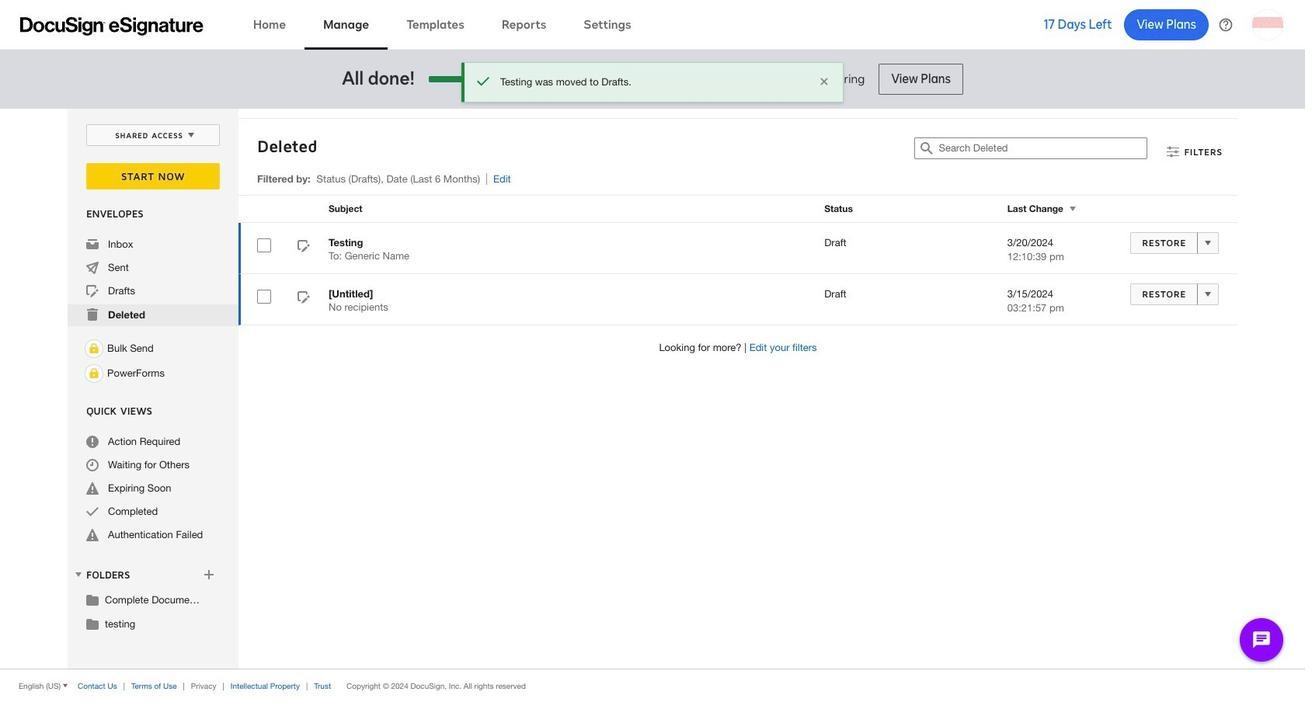 Task type: locate. For each thing, give the bounding box(es) containing it.
2 draft image from the top
[[298, 292, 310, 306]]

1 vertical spatial lock image
[[85, 365, 103, 383]]

draft image
[[86, 285, 99, 298]]

alert image
[[86, 483, 99, 495], [86, 529, 99, 542]]

1 vertical spatial alert image
[[86, 529, 99, 542]]

0 vertical spatial draft image
[[298, 240, 310, 255]]

1 draft image from the top
[[298, 240, 310, 255]]

1 alert image from the top
[[86, 483, 99, 495]]

1 vertical spatial draft image
[[298, 292, 310, 306]]

2 alert image from the top
[[86, 529, 99, 542]]

alert image down completed image
[[86, 529, 99, 542]]

clock image
[[86, 459, 99, 472]]

your uploaded profile image image
[[1253, 9, 1284, 40]]

alert image down clock icon
[[86, 483, 99, 495]]

draft image
[[298, 240, 310, 255], [298, 292, 310, 306]]

status
[[501, 75, 808, 89]]

inbox image
[[86, 239, 99, 251]]

0 vertical spatial alert image
[[86, 483, 99, 495]]

view folders image
[[72, 569, 85, 581]]

0 vertical spatial lock image
[[85, 340, 103, 358]]

folder image
[[86, 594, 99, 606]]

lock image
[[85, 340, 103, 358], [85, 365, 103, 383]]



Task type: vqa. For each thing, say whether or not it's contained in the screenshot.
action required "image"
yes



Task type: describe. For each thing, give the bounding box(es) containing it.
Search Deleted text field
[[939, 138, 1148, 159]]

secondary navigation region
[[68, 109, 1242, 669]]

trash image
[[86, 309, 99, 321]]

2 lock image from the top
[[85, 365, 103, 383]]

completed image
[[86, 506, 99, 519]]

1 lock image from the top
[[85, 340, 103, 358]]

action required image
[[86, 436, 99, 449]]

sent image
[[86, 262, 99, 274]]

folder image
[[86, 618, 99, 630]]

more info region
[[0, 669, 1306, 703]]

docusign esignature image
[[20, 17, 204, 35]]



